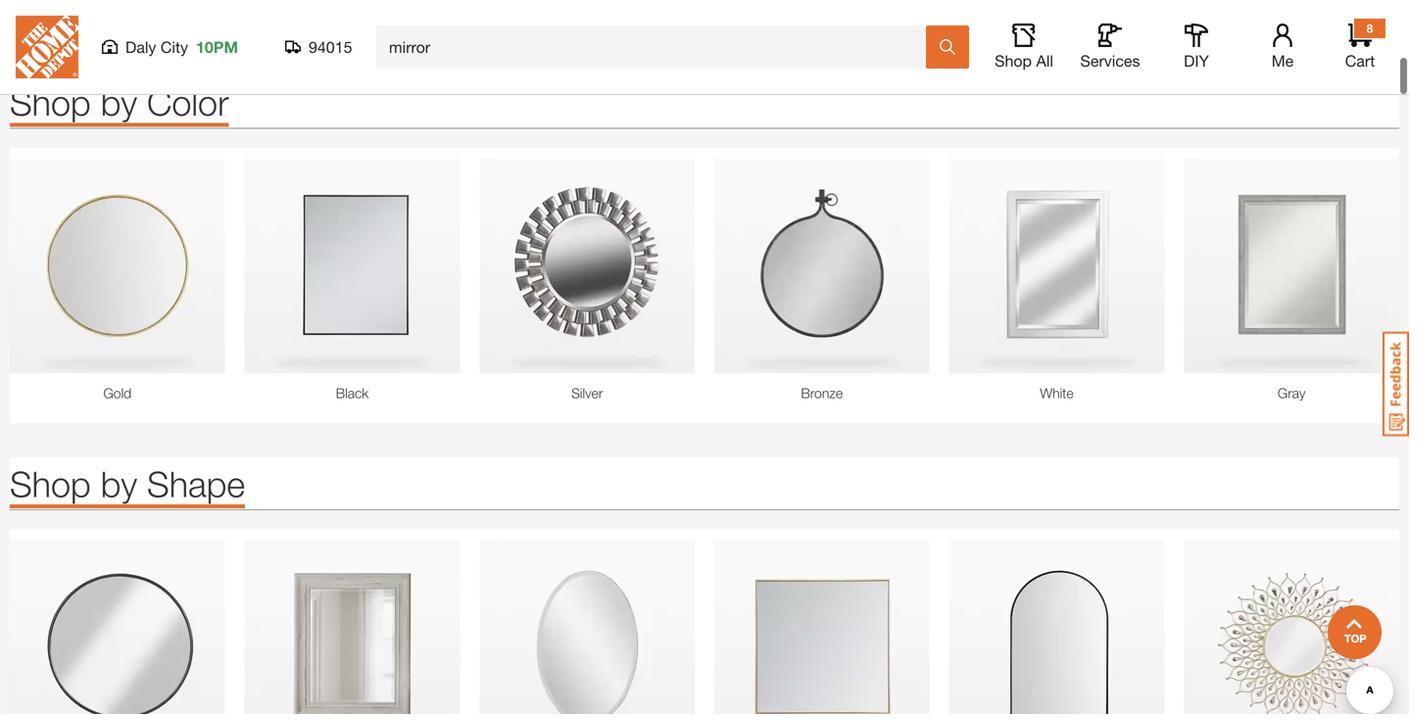 Task type: vqa. For each thing, say whether or not it's contained in the screenshot.
Clothes,
no



Task type: locate. For each thing, give the bounding box(es) containing it.
by
[[101, 81, 137, 123], [101, 463, 137, 505]]

shop
[[995, 51, 1032, 70], [10, 81, 91, 123], [10, 463, 91, 505]]

black link
[[245, 383, 460, 404]]

0 vertical spatial by
[[101, 81, 137, 123]]

1 vertical spatial shop
[[10, 81, 91, 123]]

white
[[1040, 385, 1074, 401]]

2 vertical spatial shop
[[10, 463, 91, 505]]

cart
[[1345, 51, 1375, 70]]

gold link
[[10, 383, 225, 404]]

me button
[[1251, 24, 1314, 71]]

feedback link image
[[1383, 331, 1409, 437]]

bronze link
[[714, 383, 930, 404]]

shop for shop all
[[995, 51, 1032, 70]]

by left shape
[[101, 463, 137, 505]]

shop for shop by shape
[[10, 463, 91, 505]]

10pm
[[196, 38, 238, 56]]

1 vertical spatial by
[[101, 463, 137, 505]]

daly city 10pm
[[125, 38, 238, 56]]

shape
[[147, 463, 245, 505]]

services
[[1080, 51, 1140, 70]]

silver
[[571, 385, 603, 401]]

gold
[[103, 385, 132, 401]]

diy
[[1184, 51, 1209, 70]]

by down 'daly'
[[101, 81, 137, 123]]

bronze
[[801, 385, 843, 401]]

the home depot logo image
[[16, 16, 78, 78]]

 image
[[10, 158, 225, 373], [245, 158, 460, 373], [479, 158, 695, 373], [714, 158, 930, 373], [949, 158, 1164, 373], [1184, 158, 1399, 373], [10, 540, 225, 714], [245, 540, 460, 714], [479, 540, 695, 714], [714, 540, 930, 714], [949, 540, 1164, 714], [1184, 540, 1399, 714]]

silver link
[[479, 383, 695, 404]]

by for shape
[[101, 463, 137, 505]]

94015
[[309, 38, 352, 56]]

2 by from the top
[[101, 463, 137, 505]]

0 vertical spatial shop
[[995, 51, 1032, 70]]

shop inside button
[[995, 51, 1032, 70]]

What can we help you find today? search field
[[389, 26, 925, 68]]

1 by from the top
[[101, 81, 137, 123]]



Task type: describe. For each thing, give the bounding box(es) containing it.
cart 8
[[1345, 22, 1375, 70]]

by for color
[[101, 81, 137, 123]]

shop by color
[[10, 81, 229, 123]]

shop all
[[995, 51, 1053, 70]]

me
[[1272, 51, 1294, 70]]

shop all button
[[993, 24, 1055, 71]]

gray link
[[1184, 383, 1399, 404]]

gray
[[1278, 385, 1306, 401]]

color
[[147, 81, 229, 123]]

diy button
[[1165, 24, 1228, 71]]

city
[[161, 38, 188, 56]]

shop by shape
[[10, 463, 245, 505]]

shop for shop by color
[[10, 81, 91, 123]]

black
[[336, 385, 369, 401]]

all
[[1036, 51, 1053, 70]]

white link
[[949, 383, 1164, 404]]

services button
[[1079, 24, 1142, 71]]

94015 button
[[285, 37, 353, 57]]

8
[[1367, 22, 1373, 35]]

daly
[[125, 38, 156, 56]]



